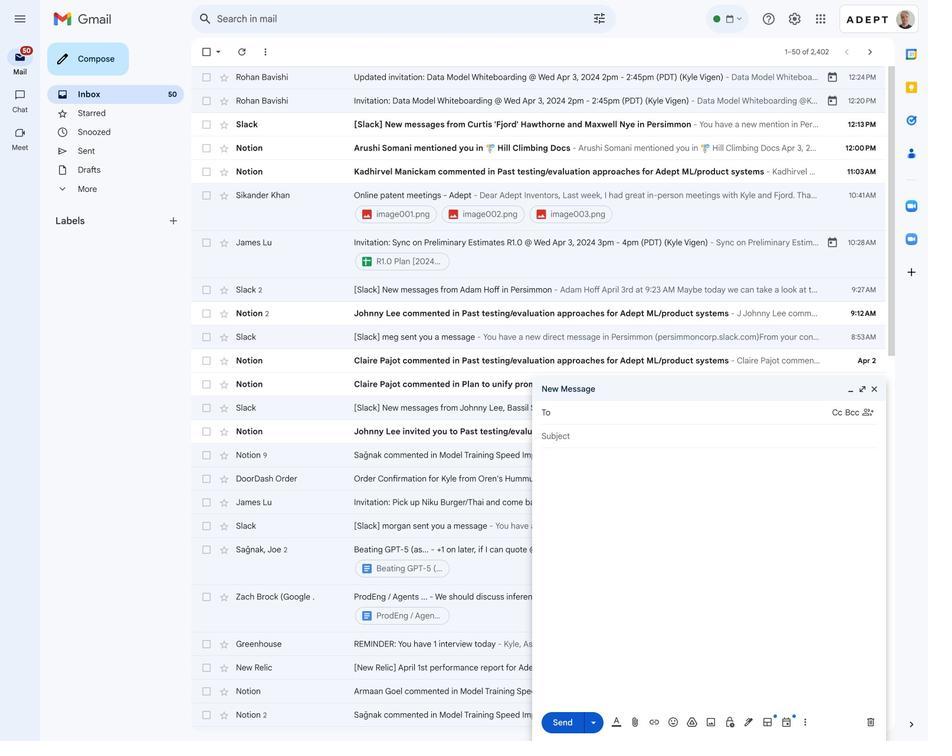 Task type: locate. For each thing, give the bounding box(es) containing it.
18 row from the top
[[191, 514, 886, 538]]

tab list
[[896, 38, 929, 699]]

13 row from the top
[[191, 396, 886, 420]]

None checkbox
[[201, 46, 213, 58], [201, 95, 213, 107], [201, 142, 213, 154], [201, 166, 213, 178], [201, 237, 213, 249], [201, 284, 213, 296], [201, 308, 213, 319], [201, 355, 213, 367], [201, 449, 213, 461], [201, 473, 213, 485], [201, 497, 213, 508], [201, 544, 213, 556], [201, 591, 213, 603], [201, 638, 213, 650], [201, 686, 213, 697], [201, 46, 213, 58], [201, 95, 213, 107], [201, 142, 213, 154], [201, 166, 213, 178], [201, 237, 213, 249], [201, 284, 213, 296], [201, 308, 213, 319], [201, 355, 213, 367], [201, 449, 213, 461], [201, 473, 213, 485], [201, 497, 213, 508], [201, 544, 213, 556], [201, 591, 213, 603], [201, 638, 213, 650], [201, 686, 213, 697]]

insert link ‪(⌘k)‬ image
[[649, 716, 661, 728]]

cell for 16th row from the top of the page
[[844, 473, 886, 485]]

cell for 22th row from the top of the page
[[844, 662, 886, 674]]

25 row from the top
[[191, 727, 886, 741]]

insert photo image
[[706, 716, 717, 728]]

more email options image
[[260, 46, 272, 58]]

4 row from the top
[[191, 136, 886, 160]]

cell
[[354, 190, 827, 225], [354, 237, 827, 272], [844, 426, 886, 438], [844, 449, 886, 461], [844, 473, 886, 485], [844, 497, 886, 508], [844, 520, 886, 532], [354, 544, 827, 579], [844, 544, 886, 556], [354, 591, 827, 627], [844, 591, 886, 603], [844, 638, 886, 650], [844, 662, 886, 674], [844, 686, 886, 697]]

2 🚏 image from the left
[[701, 144, 711, 154]]

calendar event image for second row
[[827, 95, 839, 107]]

cell for 11th row from the bottom of the page
[[844, 449, 886, 461]]

15 row from the top
[[191, 443, 886, 467]]

🚏 image
[[486, 144, 496, 154], [701, 144, 711, 154]]

attach files image
[[630, 716, 642, 728]]

support image
[[762, 12, 777, 26]]

12 row from the top
[[191, 373, 886, 396]]

insert emoji ‪(⌘⇧2)‬ image
[[668, 716, 680, 728]]

close image
[[870, 384, 880, 394]]

16 row from the top
[[191, 467, 886, 491]]

0 vertical spatial calendar event image
[[827, 95, 839, 107]]

dialog
[[533, 377, 887, 741]]

0 horizontal spatial 🚏 image
[[486, 144, 496, 154]]

1 vertical spatial calendar event image
[[827, 237, 839, 249]]

1 🚏 image from the left
[[486, 144, 496, 154]]

advanced search options image
[[588, 6, 612, 30]]

calendar event image
[[827, 95, 839, 107], [827, 237, 839, 249]]

row
[[191, 66, 886, 89], [191, 89, 886, 113], [191, 113, 886, 136], [191, 136, 886, 160], [191, 160, 886, 184], [191, 184, 886, 231], [191, 231, 886, 278], [191, 278, 886, 302], [191, 302, 886, 325], [191, 325, 886, 349], [191, 349, 886, 373], [191, 373, 886, 396], [191, 396, 886, 420], [191, 420, 886, 443], [191, 443, 886, 467], [191, 467, 886, 491], [191, 491, 886, 514], [191, 514, 886, 538], [191, 538, 886, 585], [191, 585, 886, 632], [191, 632, 886, 656], [191, 656, 886, 680], [191, 680, 886, 703], [191, 703, 886, 727], [191, 727, 886, 741]]

minimize image
[[847, 384, 856, 394]]

select a layout image
[[762, 716, 774, 728]]

5 row from the top
[[191, 160, 886, 184]]

navigation
[[0, 38, 41, 741]]

gmail image
[[53, 7, 118, 31]]

8 row from the top
[[191, 278, 886, 302]]

insert signature image
[[743, 716, 755, 728]]

Search in mail search field
[[191, 5, 616, 33]]

To recipients text field
[[556, 402, 833, 423]]

24 row from the top
[[191, 703, 886, 727]]

1 horizontal spatial 🚏 image
[[701, 144, 711, 154]]

1 calendar event image from the top
[[827, 95, 839, 107]]

3 row from the top
[[191, 113, 886, 136]]

2 calendar event image from the top
[[827, 237, 839, 249]]

20 row from the top
[[191, 585, 886, 632]]

search in mail image
[[195, 8, 216, 30]]

heading
[[0, 67, 40, 77], [0, 105, 40, 115], [0, 143, 40, 152], [56, 215, 168, 227]]

refresh image
[[236, 46, 248, 58]]

cell for 23th row
[[844, 686, 886, 697]]

None checkbox
[[201, 71, 213, 83], [201, 119, 213, 131], [201, 190, 213, 201], [201, 331, 213, 343], [201, 379, 213, 390], [201, 402, 213, 414], [201, 426, 213, 438], [201, 520, 213, 532], [201, 662, 213, 674], [201, 709, 213, 721], [201, 71, 213, 83], [201, 119, 213, 131], [201, 190, 213, 201], [201, 331, 213, 343], [201, 379, 213, 390], [201, 402, 213, 414], [201, 426, 213, 438], [201, 520, 213, 532], [201, 662, 213, 674], [201, 709, 213, 721]]

more send options image
[[588, 717, 600, 729]]

cell for 17th row from the top
[[844, 497, 886, 508]]



Task type: describe. For each thing, give the bounding box(es) containing it.
cell for sixth row from the bottom of the page
[[844, 591, 886, 603]]

older image
[[865, 46, 877, 58]]

6 row from the top
[[191, 184, 886, 231]]

22 row from the top
[[191, 656, 886, 680]]

cell for 12th row from the bottom
[[844, 426, 886, 438]]

9 row from the top
[[191, 302, 886, 325]]

more options image
[[802, 716, 810, 728]]

cell for 21th row
[[844, 638, 886, 650]]

1 row from the top
[[191, 66, 886, 89]]

19 row from the top
[[191, 538, 886, 585]]

11 row from the top
[[191, 349, 886, 373]]

calendar event image
[[827, 71, 839, 83]]

Search in mail text field
[[217, 13, 560, 25]]

discard draft ‪(⌘⇧d)‬ image
[[866, 716, 877, 728]]

21 row from the top
[[191, 632, 886, 656]]

Subject field
[[542, 430, 877, 442]]

10 row from the top
[[191, 325, 886, 349]]

23 row from the top
[[191, 680, 886, 703]]

toggle confidential mode image
[[725, 716, 736, 728]]

cell for 7th row from the bottom of the page
[[844, 544, 886, 556]]

calendar event image for seventh row from the top of the page
[[827, 237, 839, 249]]

14 row from the top
[[191, 420, 886, 443]]

insert files using drive image
[[687, 716, 699, 728]]

settings image
[[788, 12, 802, 26]]

7 row from the top
[[191, 231, 886, 278]]

17 row from the top
[[191, 491, 886, 514]]

pop out image
[[859, 384, 868, 394]]

cell for 18th row from the top of the page
[[844, 520, 886, 532]]

2 row from the top
[[191, 89, 886, 113]]

main menu image
[[13, 12, 27, 26]]

set up a time to meet image
[[781, 716, 793, 728]]



Task type: vqa. For each thing, say whether or not it's contained in the screenshot.
ENCHANT
no



